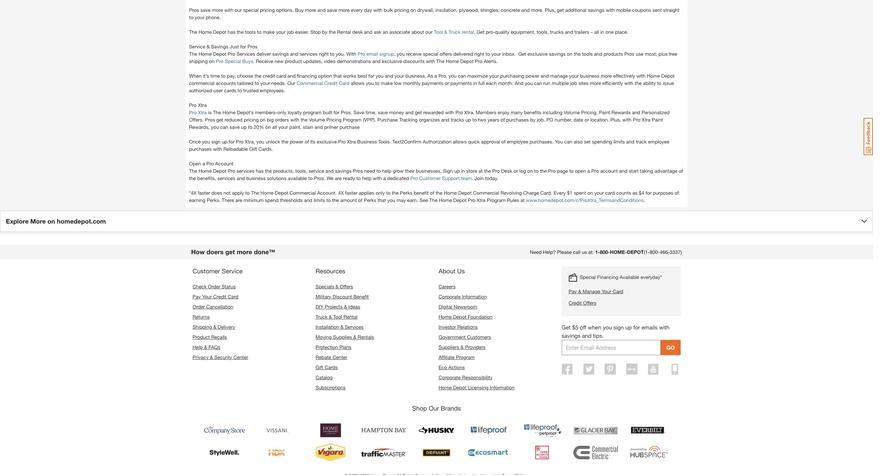 Task type: describe. For each thing, give the bounding box(es) containing it.
2 horizontal spatial credit
[[569, 300, 582, 306]]

savings inside pros save more with our special pricing options. buy more and save more every day with bulk pricing on drywall, insulation, plywood, shingles, concrete and more. plus, get additional savings with mobile coupons sent straight to your phone.
[[588, 7, 605, 13]]

tools.
[[379, 139, 391, 145]]

. link
[[253, 58, 255, 64]]

savings inside get $5 off when you sign up for emails with savings and tips.
[[562, 333, 581, 339]]

make inside allows you to make low monthly payments or payments in full each month. and you can run multiple job sites more efficiently with the ability to issue authorized user cards to trusted employees.
[[381, 80, 393, 86]]

of right the purposes
[[675, 190, 680, 196]]

and left "more." in the right top of the page
[[522, 7, 530, 13]]

0 vertical spatial in
[[601, 29, 605, 35]]

and right the stain
[[315, 124, 323, 130]]

special inside , you receive special offers delivered right to your inbox.  get exclusive savings on the tools and products pros use most, plus free shipping on
[[423, 51, 439, 57]]

save up purchase
[[378, 109, 388, 115]]

1 vertical spatial perks
[[364, 197, 377, 203]]

save up phone.
[[201, 7, 211, 13]]

right inside , you receive special offers delivered right to your inbox.  get exclusive savings on the tools and products pros use most, plus free shipping on
[[475, 51, 485, 57]]

0 vertical spatial truck
[[449, 29, 461, 35]]

are inside *4x faster does not apply to the home depot commercial account. 4x faster applies only to the perks benefit of the home depot commercial revolving charge card. every $1 spent on your card counts as $4 for purposes of earning perks. there are minimum spend thresholds and limits to the amount of perks that you may earn. see the home depot pro xtra program rules at
[[236, 197, 242, 203]]

sites
[[579, 80, 589, 86]]

to down account.
[[327, 197, 331, 203]]

0 vertical spatial offers
[[340, 284, 353, 290]]

everbilt image
[[627, 421, 671, 441]]

just
[[230, 43, 239, 49]]

1 center from the left
[[234, 355, 248, 361]]

our inside the when it's time to pay, choose the credit card and financing option that works best for you and your business. as a pro, you can maximize your purchasing power and manage your business more effectively with home depot commercial accounts tailored to your needs. our
[[288, 80, 296, 86]]

purchase
[[340, 124, 360, 130]]

home depot foundation link
[[439, 314, 493, 320]]

0 horizontal spatial card
[[228, 294, 239, 300]]

to right ready
[[357, 175, 361, 181]]

to up deliver
[[257, 29, 262, 35]]

po
[[547, 117, 554, 123]]

2 horizontal spatial .
[[644, 197, 646, 203]]

you right and
[[525, 80, 533, 86]]

a inside the when it's time to pay, choose the credit card and financing option that works best for you and your business. as a pro, you can maximize your purchasing power and manage your business more effectively with home depot commercial accounts tailored to your needs. our
[[435, 73, 438, 79]]

business.
[[406, 73, 427, 79]]

and inside , you receive special offers delivered right to your inbox.  get exclusive savings on the tools and products pros use most, plus free shipping on
[[595, 51, 603, 57]]

account.
[[317, 190, 337, 196]]

on right shipping
[[209, 58, 215, 64]]

tools, inside the home depot pro services has the products, tools, service and savings pros need to help grow their businesses. sign up in store at the pro desk or log on to the pro page to open a pro account and start taking advantage of the benefits, services and business solutions available to pros. we are ready to help with a dedicated
[[296, 168, 308, 174]]

trafficmaster image
[[362, 444, 406, 463]]

1 horizontal spatial our
[[426, 29, 433, 35]]

and down signup
[[385, 73, 394, 79]]

save down reduced
[[230, 124, 240, 130]]

1 horizontal spatial services
[[237, 168, 255, 174]]

pros inside the home depot pro services has the products, tools, service and savings pros need to help grow their businesses. sign up in store at the pro desk or log on to the pro page to open a pro account and start taking advantage of the benefits, services and business solutions available to pros. we are ready to help with a dedicated
[[353, 168, 363, 174]]

0 horizontal spatial service
[[189, 43, 205, 49]]

diy projects & ideas
[[316, 304, 361, 310]]

lifeproof flooring image
[[468, 421, 512, 441]]

of right approval
[[502, 139, 506, 145]]

0 vertical spatial job
[[287, 29, 294, 35]]

primer
[[325, 124, 339, 130]]

specials & offers
[[316, 284, 353, 290]]

can inside the once you sign up for pro xtra, you unlock the power of its exclusive pro xtra business tools. text2confirm authorization allows quick approval of employee purchases. you can also set spending limits and track employee purchases with reloadable gift cards.
[[565, 139, 573, 145]]

0 vertical spatial make
[[263, 29, 275, 35]]

need
[[530, 249, 542, 255]]

you right the pro,
[[449, 73, 457, 79]]

home down support
[[444, 190, 457, 196]]

of inside the home depot pro services has the products, tools, service and savings pros need to help grow their businesses. sign up in store at the pro desk or log on to the pro page to open a pro account and start taking advantage of the benefits, services and business solutions available to pros. we are ready to help with a dedicated
[[679, 168, 684, 174]]

careers link
[[439, 284, 456, 290]]

solutions
[[267, 175, 287, 181]]

we
[[327, 175, 334, 181]]

the left benefits,
[[189, 175, 196, 181]]

for inside *4x faster does not apply to the home depot commercial account. 4x faster applies only to the perks benefit of the home depot commercial revolving charge card. every $1 spent on your card counts as $4 for purposes of earning perks. there are minimum spend thresholds and limits to the amount of perks that you may earn. see the home depot pro xtra program rules at
[[646, 190, 652, 196]]

the inside is the home depot's members-only loyalty program built for pros. save time, save money and get rewarded with pro xtra. members enjoy many benefits including volume pricing, paint rewards and personalized offers. pros get reduced pricing on big orders with the volume pricing program (vpp). purchase tracking organizes and tracks up to two years of purchases by job, po number, date or location. plus, with pro xtra paint rewards, you can save up to 20% on all your paint, stain and primer purchase
[[213, 109, 221, 115]]

special financing available everyday*
[[580, 274, 663, 280]]

and up the product in the top left of the page
[[290, 51, 299, 57]]

mobile
[[617, 7, 631, 13]]

to right page
[[570, 168, 574, 174]]

get left reduced
[[216, 117, 223, 123]]

0 horizontal spatial truck
[[316, 314, 328, 320]]

benefits
[[525, 109, 542, 115]]

of right benefit
[[430, 190, 435, 196]]

1 vertical spatial rental
[[344, 314, 358, 320]]

recalls
[[211, 334, 227, 340]]

and left tracks
[[442, 117, 450, 123]]

, you receive special offers delivered right to your inbox.  get exclusive savings on the tools and products pros use most, plus free shipping on
[[189, 51, 678, 64]]

and right trucks
[[565, 29, 574, 35]]

savings
[[211, 43, 229, 49]]

the left page
[[540, 168, 547, 174]]

home inside the home depot pro services has the products, tools, service and savings pros need to help grow their businesses. sign up in store at the pro desk or log on to the pro page to open a pro account and start taking advantage of the benefits, services and business solutions available to pros. we are ready to help with a dedicated
[[199, 168, 212, 174]]

xtra up the pro xtra link
[[198, 102, 207, 108]]

to up accounts at the top left
[[221, 73, 226, 79]]

1 vertical spatial exclusive
[[382, 58, 402, 64]]

page
[[558, 168, 568, 174]]

& left rentals at the left of the page
[[354, 334, 357, 340]]

of inside is the home depot's members-only loyalty program built for pros. save time, save money and get rewarded with pro xtra. members enjoy many benefits including volume pricing, paint rewards and personalized offers. pros get reduced pricing on big orders with the volume pricing program (vpp). purchase tracking organizes and tracks up to two years of purchases by job, po number, date or location. plus, with pro xtra paint rewards, you can save up to 20% on all your paint, stain and primer purchase
[[501, 117, 505, 123]]

0 horizontal spatial tools
[[245, 29, 256, 35]]

home depot on facebook image
[[562, 364, 573, 375]]

to inside , you receive special offers delivered right to your inbox.  get exclusive savings on the tools and products pros use most, plus free shipping on
[[486, 51, 490, 57]]

cards
[[224, 87, 236, 93]]

husky image
[[415, 421, 459, 441]]

commercial down financing
[[297, 80, 323, 86]]

plus, inside pros save more with our special pricing options. buy more and save more every day with bulk pricing on drywall, insulation, plywood, shingles, concrete and more. plus, get additional savings with mobile coupons sent straight to your phone.
[[545, 7, 556, 13]]

home up shipping
[[199, 51, 212, 57]]

home up "spend"
[[261, 190, 274, 196]]

us
[[582, 249, 588, 255]]

installation & services
[[316, 324, 364, 330]]

to left two
[[473, 117, 477, 123]]

gift inside the once you sign up for pro xtra, you unlock the power of its exclusive pro xtra business tools. text2confirm authorization allows quick approval of employee purchases. you can also set spending limits and track employee purchases with reloadable gift cards.
[[250, 146, 257, 152]]

1 employee from the left
[[507, 139, 529, 145]]

2 horizontal spatial services
[[300, 51, 318, 57]]

xtra inside is the home depot's members-only loyalty program built for pros. save time, save money and get rewarded with pro xtra. members enjoy many benefits including volume pricing, paint rewards and personalized offers. pros get reduced pricing on big orders with the volume pricing program (vpp). purchase tracking organizes and tracks up to two years of purchases by job, po number, date or location. plus, with pro xtra paint rewards, you can save up to 20% on all your paint, stain and primer purchase
[[642, 117, 651, 123]]

& for installation & services
[[341, 324, 344, 330]]

benefit
[[414, 190, 429, 196]]

your down credit
[[261, 80, 270, 86]]

on down big
[[266, 124, 271, 130]]

to right need
[[377, 168, 381, 174]]

www.homedepot.com/c/proxtra_termsandconditions
[[527, 197, 644, 203]]

stain
[[303, 124, 314, 130]]

there
[[222, 197, 234, 203]]

the company store image
[[203, 421, 247, 441]]

1 horizontal spatial pricing
[[260, 7, 275, 13]]

privacy
[[193, 355, 209, 361]]

pay your credit card link
[[193, 294, 239, 300]]

and down pro email signup link
[[373, 58, 381, 64]]

more left every
[[339, 7, 350, 13]]

on left big
[[260, 117, 266, 123]]

rewarded
[[424, 109, 444, 115]]

you right best
[[376, 73, 384, 79]]

0 horizontal spatial customer
[[193, 267, 220, 275]]

your left easier.
[[276, 29, 286, 35]]

xtra.
[[465, 109, 475, 115]]

organizes
[[419, 117, 440, 123]]

homedepot.com
[[57, 218, 106, 225]]

location.
[[591, 117, 610, 123]]

business inside the when it's time to pay, choose the credit card and financing option that works best for you and your business. as a pro, you can maximize your purchasing power and manage your business more effectively with home depot commercial accounts tailored to your needs. our
[[581, 73, 600, 79]]

customer service
[[193, 267, 243, 275]]

shipping
[[193, 324, 212, 330]]

help
[[193, 345, 203, 350]]

xtra left is
[[198, 109, 207, 115]]

your up each
[[490, 73, 499, 79]]

0 vertical spatial get
[[477, 29, 485, 35]]

to down service
[[309, 175, 313, 181]]

power inside the once you sign up for pro xtra, you unlock the power of its exclusive pro xtra business tools. text2confirm authorization allows quick approval of employee purchases. you can also set spending limits and track employee purchases with reloadable gift cards.
[[290, 139, 304, 145]]

and left start
[[620, 168, 628, 174]]

depot up savings
[[213, 29, 227, 35]]

stop
[[311, 29, 321, 35]]

your inside *4x faster does not apply to the home depot commercial account. 4x faster applies only to the perks benefit of the home depot commercial revolving charge card. every $1 spent on your card counts as $4 for purposes of earning perks. there are minimum spend thresholds and limits to the amount of perks that you may earn. see the home depot pro xtra program rules at
[[595, 190, 604, 196]]

home-
[[611, 249, 628, 255]]

corporate for corporate information
[[439, 294, 461, 300]]

sign
[[443, 168, 453, 174]]

the inside , you receive special offers delivered right to your inbox.  get exclusive savings on the tools and products pros use most, plus free shipping on
[[574, 51, 581, 57]]

& down pros save more with our special pricing options. buy more and save more every day with bulk pricing on drywall, insulation, plywood, shingles, concrete and more. plus, get additional savings with mobile coupons sent straight to your phone.
[[445, 29, 448, 35]]

2 center from the left
[[333, 355, 348, 361]]

on up manage
[[567, 51, 573, 57]]

to inside pros save more with our special pricing options. buy more and save more every day with bulk pricing on drywall, insulation, plywood, shingles, concrete and more. plus, get additional savings with mobile coupons sent straight to your phone.
[[189, 14, 194, 20]]

you.
[[336, 51, 345, 57]]

to up video
[[330, 51, 335, 57]]

providers
[[465, 345, 486, 350]]

1 faster from the left
[[198, 190, 210, 196]]

1 horizontal spatial our
[[429, 405, 440, 413]]

members
[[476, 109, 497, 115]]

about
[[412, 29, 424, 35]]

for inside is the home depot's members-only loyalty program built for pros. save time, save money and get rewarded with pro xtra. members enjoy many benefits including volume pricing, paint rewards and personalized offers. pros get reduced pricing on big orders with the volume pricing program (vpp). purchase tracking organizes and tracks up to two years of purchases by job, po number, date or location. plus, with pro xtra paint rewards, you can save up to 20% on all your paint, stain and primer purchase
[[334, 109, 340, 115]]

service & savings just for pros
[[189, 43, 258, 49]]

pro-
[[486, 29, 496, 35]]

to left the low
[[376, 80, 380, 86]]

you up cards.
[[257, 139, 265, 145]]

0 vertical spatial services
[[237, 51, 255, 57]]

exclusive inside , you receive special offers delivered right to your inbox.  get exclusive savings on the tools and products pros use most, plus free shipping on
[[528, 51, 548, 57]]

0 vertical spatial customer
[[420, 175, 441, 181]]

earning
[[189, 197, 206, 203]]

protection plans
[[316, 345, 352, 350]]

2 horizontal spatial pricing
[[395, 7, 410, 13]]

and down the product in the top left of the page
[[288, 73, 296, 79]]

has inside the home depot pro services has the products, tools, service and savings pros need to help grow their businesses. sign up in store at the pro desk or log on to the pro page to open a pro account and start taking advantage of the benefits, services and business solutions available to pros. we are ready to help with a dedicated
[[256, 168, 264, 174]]

0 vertical spatial by
[[322, 29, 328, 35]]

1 horizontal spatial information
[[490, 385, 515, 391]]

earn.
[[408, 197, 419, 203]]

commercial
[[189, 80, 215, 86]]

depot inside the when it's time to pay, choose the credit card and financing option that works best for you and your business. as a pro, you can maximize your purchasing power and manage your business more effectively with home depot commercial accounts tailored to your needs. our
[[662, 73, 675, 79]]

when it's time to pay, choose the credit card and financing option that works best for you and your business. as a pro, you can maximize your purchasing power and manage your business more effectively with home depot commercial accounts tailored to your needs. our
[[189, 73, 675, 86]]

works
[[343, 73, 357, 79]]

save
[[354, 109, 365, 115]]

manage
[[583, 289, 601, 295]]

0 vertical spatial help
[[382, 168, 392, 174]]

1 horizontal spatial program
[[456, 355, 475, 361]]

delivered
[[454, 51, 474, 57]]

and up apply
[[237, 175, 245, 181]]

glacier bay image
[[574, 421, 618, 441]]

limits inside *4x faster does not apply to the home depot commercial account. 4x faster applies only to the perks benefit of the home depot commercial revolving charge card. every $1 spent on your card counts as $4 for purposes of earning perks. there are minimum spend thresholds and limits to the amount of perks that you may earn. see the home depot pro xtra program rules at
[[314, 197, 325, 203]]

to right apply
[[246, 190, 250, 196]]

you right once
[[202, 139, 210, 145]]

to right "log"
[[535, 168, 539, 174]]

card inside the when it's time to pay, choose the credit card and financing option that works best for you and your business. as a pro, you can maximize your purchasing power and manage your business more effectively with home depot commercial accounts tailored to your needs. our
[[277, 73, 286, 79]]

products
[[604, 51, 624, 57]]

purchases inside is the home depot's members-only loyalty program built for pros. save time, save money and get rewarded with pro xtra. members enjoy many benefits including volume pricing, paint rewards and personalized offers. pros get reduced pricing on big orders with the volume pricing program (vpp). purchase tracking organizes and tracks up to two years of purchases by job, po number, date or location. plus, with pro xtra paint rewards, you can save up to 20% on all your paint, stain and primer purchase
[[507, 117, 529, 123]]

1 vertical spatial .
[[253, 58, 255, 64]]

gift cards link
[[316, 365, 338, 371]]

& for specials & offers
[[336, 284, 339, 290]]

program
[[303, 109, 322, 115]]

the inside the when it's time to pay, choose the credit card and financing option that works best for you and your business. as a pro, you can maximize your purchasing power and manage your business more effectively with home depot commercial accounts tailored to your needs. our
[[255, 73, 262, 79]]

moving supplies & rentals
[[316, 334, 374, 340]]

every
[[351, 7, 363, 13]]

and right rewards
[[633, 109, 641, 115]]

actions
[[449, 365, 465, 371]]

home depot on twitter image
[[584, 364, 595, 375]]

most,
[[645, 51, 658, 57]]

home right see
[[439, 197, 452, 203]]

effectively
[[614, 73, 636, 79]]

www.homedepot.com/c/proxtra_termsandconditions .
[[527, 197, 646, 203]]

$1
[[568, 190, 573, 196]]

up inside get $5 off when you sign up for emails with savings and tips.
[[626, 324, 632, 331]]

purchasing
[[501, 73, 525, 79]]

drywall,
[[418, 7, 435, 13]]

0 vertical spatial perks
[[400, 190, 413, 196]]

0 horizontal spatial order
[[193, 304, 205, 310]]

0 vertical spatial credit
[[325, 80, 338, 86]]

and up we
[[326, 168, 334, 174]]

1 vertical spatial gift
[[316, 365, 324, 371]]

month.
[[498, 80, 514, 86]]

delivery
[[218, 324, 235, 330]]

*4x faster does not apply to the home depot commercial account. 4x faster applies only to the perks benefit of the home depot commercial revolving charge card. every $1 spent on your card counts as $4 for purposes of earning perks. there are minimum spend thresholds and limits to the amount of perks that you may earn. see the home depot pro xtra program rules at
[[189, 190, 680, 203]]

1 vertical spatial volume
[[309, 117, 325, 123]]

that inside the when it's time to pay, choose the credit card and financing option that works best for you and your business. as a pro, you can maximize your purchasing power and manage your business more effectively with home depot commercial accounts tailored to your needs. our
[[334, 73, 342, 79]]

more right "buy"
[[305, 7, 316, 13]]

1 vertical spatial special
[[580, 274, 596, 280]]

of down applies
[[359, 197, 363, 203]]

0 vertical spatial tool
[[434, 29, 443, 35]]

& for help & faqs
[[204, 345, 207, 350]]

savings inside , you receive special offers delivered right to your inbox.  get exclusive savings on the tools and products pros use most, plus free shipping on
[[550, 51, 566, 57]]

your inside is the home depot's members-only loyalty program built for pros. save time, save money and get rewarded with pro xtra. members enjoy many benefits including volume pricing, paint rewards and personalized offers. pros get reduced pricing on big orders with the volume pricing program (vpp). purchase tracking organizes and tracks up to two years of purchases by job, po number, date or location. plus, with pro xtra paint rewards, you can save up to 20% on all your paint, stain and primer purchase
[[279, 124, 288, 130]]

savings up the new on the left
[[272, 51, 289, 57]]

& for privacy & security center
[[210, 355, 213, 361]]

1 payments from the left
[[422, 80, 444, 86]]

up down reduced
[[241, 124, 247, 130]]

depot down corporate responsibility
[[454, 385, 467, 391]]

pay for pay & manage your card
[[569, 289, 577, 295]]

about
[[439, 267, 456, 275]]

1 horizontal spatial .
[[474, 29, 476, 35]]

0 vertical spatial volume
[[564, 109, 580, 115]]

1 vertical spatial tool
[[334, 314, 342, 320]]

at inside *4x faster does not apply to the home depot commercial account. 4x faster applies only to the perks benefit of the home depot commercial revolving charge card. every $1 spent on your card counts as $4 for purposes of earning perks. there are minimum spend thresholds and limits to the amount of perks that you may earn. see the home depot pro xtra program rules at
[[521, 197, 525, 203]]

corporate for corporate responsibility
[[439, 375, 461, 381]]

diy projects & ideas link
[[316, 304, 361, 310]]

1 vertical spatial credit
[[213, 294, 227, 300]]

depot down pro customer support team. join today.
[[454, 197, 467, 203]]

home down phone.
[[199, 29, 212, 35]]

to down dedicated
[[386, 190, 391, 196]]

government
[[439, 334, 466, 340]]

& for truck & tool rental
[[329, 314, 332, 320]]

home depot blog image
[[627, 364, 638, 375]]

xtra,
[[245, 139, 255, 145]]

the up just at top left
[[237, 29, 244, 35]]

1 horizontal spatial offers
[[584, 300, 597, 306]]

number,
[[555, 117, 573, 123]]

how
[[191, 248, 205, 256]]

as
[[633, 190, 638, 196]]

pro customer support team. link
[[411, 175, 474, 181]]

tools inside , you receive special offers delivered right to your inbox.  get exclusive savings on the tools and products pros use most, plus free shipping on
[[583, 51, 593, 57]]

,
[[394, 51, 396, 57]]

card inside 'link'
[[613, 289, 624, 295]]

to down tailored
[[238, 87, 242, 93]]

service
[[309, 168, 324, 174]]

of left its
[[305, 139, 309, 145]]

0 horizontal spatial your
[[202, 294, 212, 300]]

and right "buy"
[[318, 7, 326, 13]]

& for pay & manage your card
[[579, 289, 582, 295]]

hampton bay image
[[362, 421, 406, 441]]

home decorators collection image
[[309, 421, 353, 441]]

0 vertical spatial paint
[[600, 109, 611, 115]]

to up the trusted
[[255, 80, 259, 86]]

get up tracking at the left top
[[415, 109, 422, 115]]

1 horizontal spatial paint
[[652, 117, 664, 123]]

0 vertical spatial has
[[228, 29, 236, 35]]

2 800- from the left
[[650, 249, 660, 255]]

plus, inside is the home depot's members-only loyalty program built for pros. save time, save money and get rewarded with pro xtra. members enjoy many benefits including volume pricing, paint rewards and personalized offers. pros get reduced pricing on big orders with the volume pricing program (vpp). purchase tracking organizes and tracks up to two years of purchases by job, po number, date or location. plus, with pro xtra paint rewards, you can save up to 20% on all your paint, stain and primer purchase
[[611, 117, 622, 123]]

you inside *4x faster does not apply to the home depot commercial account. 4x faster applies only to the perks benefit of the home depot commercial revolving charge card. every $1 spent on your card counts as $4 for purposes of earning perks. there are minimum spend thresholds and limits to the amount of perks that you may earn. see the home depot pro xtra program rules at
[[388, 197, 396, 203]]

more left done™
[[237, 248, 252, 256]]

depot up thresholds
[[275, 190, 289, 196]]

with inside get $5 off when you sign up for emails with savings and tips.
[[660, 324, 670, 331]]

to left the issue
[[658, 80, 662, 86]]

that inside *4x faster does not apply to the home depot commercial account. 4x faster applies only to the perks benefit of the home depot commercial revolving charge card. every $1 spent on your card counts as $4 for purposes of earning perks. there are minimum spend thresholds and limits to the amount of perks that you may earn. see the home depot pro xtra program rules at
[[378, 197, 386, 203]]

xtra inside the once you sign up for pro xtra, you unlock the power of its exclusive pro xtra business tools. text2confirm authorization allows quick approval of employee purchases. you can also set spending limits and track employee purchases with reloadable gift cards.
[[347, 139, 356, 145]]

can inside is the home depot's members-only loyalty program built for pros. save time, save money and get rewarded with pro xtra. members enjoy many benefits including volume pricing, paint rewards and personalized offers. pros get reduced pricing on big orders with the volume pricing program (vpp). purchase tracking organizes and tracks up to two years of purchases by job, po number, date or location. plus, with pro xtra paint rewards, you can save up to 20% on all your paint, stain and primer purchase
[[220, 124, 228, 130]]

the down pro customer support team. link
[[436, 190, 443, 196]]

and up tracking at the left top
[[406, 109, 414, 115]]

counts
[[617, 190, 632, 196]]

taking
[[640, 168, 654, 174]]

& left ideas
[[344, 304, 347, 310]]

limits inside the once you sign up for pro xtra, you unlock the power of its exclusive pro xtra business tools. text2confirm authorization allows quick approval of employee purchases. you can also set spending limits and track employee purchases with reloadable gift cards.
[[614, 139, 625, 145]]

power inside the when it's time to pay, choose the credit card and financing option that works best for you and your business. as a pro, you can maximize your purchasing power and manage your business more effectively with home depot commercial accounts tailored to your needs. our
[[526, 73, 540, 79]]

the down 4x
[[332, 197, 339, 203]]

at inside the home depot pro services has the products, tools, service and savings pros need to help grow their businesses. sign up in store at the pro desk or log on to the pro page to open a pro account and start taking advantage of the benefits, services and business solutions available to pros. we are ready to help with a dedicated
[[479, 168, 483, 174]]

2 vertical spatial services
[[218, 175, 235, 181]]

moving supplies & rentals link
[[316, 334, 374, 340]]

and left the ask
[[364, 29, 373, 35]]

2 employee from the left
[[649, 139, 670, 145]]

0 vertical spatial order
[[208, 284, 221, 290]]

charge
[[524, 190, 539, 196]]

your up the low
[[395, 73, 404, 79]]

corporate information
[[439, 294, 487, 300]]

pros inside pros save more with our special pricing options. buy more and save more every day with bulk pricing on drywall, insulation, plywood, shingles, concrete and more. plus, get additional savings with mobile coupons sent straight to your phone.
[[189, 7, 199, 13]]

eco
[[439, 365, 447, 371]]



Task type: locate. For each thing, give the bounding box(es) containing it.
get inside pros save more with our special pricing options. buy more and save more every day with bulk pricing on drywall, insulation, plywood, shingles, concrete and more. plus, get additional savings with mobile coupons sent straight to your phone.
[[557, 7, 564, 13]]

perks up may
[[400, 190, 413, 196]]

0 horizontal spatial credit
[[213, 294, 227, 300]]

hdx image
[[256, 444, 300, 463]]

in inside allows you to make low monthly payments or payments in full each month. and you can run multiple job sites more efficiently with the ability to issue authorized user cards to trusted employees.
[[474, 80, 477, 86]]

xtra down purchase
[[347, 139, 356, 145]]

466-
[[660, 249, 670, 255]]

0 horizontal spatial faster
[[198, 190, 210, 196]]

allows down best
[[351, 80, 365, 86]]

0 vertical spatial our
[[235, 7, 242, 13]]

0 vertical spatial special
[[225, 58, 241, 64]]

& for suppliers & providers
[[461, 345, 464, 350]]

0 vertical spatial tools,
[[537, 29, 549, 35]]

licensing
[[468, 385, 489, 391]]

credit offers link
[[569, 300, 663, 307]]

make left the low
[[381, 80, 393, 86]]

purchases down many
[[507, 117, 529, 123]]

specials
[[316, 284, 334, 290]]

with inside the once you sign up for pro xtra, you unlock the power of its exclusive pro xtra business tools. text2confirm authorization allows quick approval of employee purchases. you can also set spending limits and track employee purchases with reloadable gift cards.
[[213, 146, 222, 152]]

1 vertical spatial customer
[[193, 267, 220, 275]]

gift down the xtra,
[[250, 146, 257, 152]]

0 vertical spatial corporate
[[439, 294, 461, 300]]

1 vertical spatial limits
[[314, 197, 325, 203]]

spending
[[593, 139, 613, 145]]

with
[[225, 7, 234, 13], [374, 7, 383, 13], [606, 7, 615, 13], [426, 58, 435, 64], [637, 73, 646, 79], [625, 80, 634, 86], [445, 109, 455, 115], [291, 117, 300, 123], [623, 117, 632, 123], [213, 146, 222, 152], [373, 175, 382, 181], [660, 324, 670, 331]]

or down the pro,
[[445, 80, 450, 86]]

1 vertical spatial tools,
[[296, 168, 308, 174]]

all inside is the home depot's members-only loyalty program built for pros. save time, save money and get rewarded with pro xtra. members enjoy many benefits including volume pricing, paint rewards and personalized offers. pros get reduced pricing on big orders with the volume pricing program (vpp). purchase tracking organizes and tracks up to two years of purchases by job, po number, date or location. plus, with pro xtra paint rewards, you can save up to 20% on all your paint, stain and primer purchase
[[272, 124, 277, 130]]

purchases inside the once you sign up for pro xtra, you unlock the power of its exclusive pro xtra business tools. text2confirm authorization allows quick approval of employee purchases. you can also set spending limits and track employee purchases with reloadable gift cards.
[[189, 146, 212, 152]]

apply
[[232, 190, 244, 196]]

1 horizontal spatial services
[[345, 324, 364, 330]]

of down enjoy
[[501, 117, 505, 123]]

services up not
[[218, 175, 235, 181]]

in up the team.
[[462, 168, 465, 174]]

security
[[215, 355, 232, 361]]

0 horizontal spatial make
[[263, 29, 275, 35]]

more right sites on the right of page
[[591, 80, 602, 86]]

1 vertical spatial job
[[571, 80, 578, 86]]

2 faster from the left
[[345, 190, 358, 196]]

has up just at top left
[[228, 29, 236, 35]]

product recalls
[[193, 334, 227, 340]]

depot up investor relations
[[454, 314, 467, 320]]

faqs
[[209, 345, 221, 350]]

can inside the when it's time to pay, choose the credit card and financing option that works best for you and your business. as a pro, you can maximize your purchasing power and manage your business more effectively with home depot commercial accounts tailored to your needs. our
[[458, 73, 466, 79]]

savings down trucks
[[550, 51, 566, 57]]

insulation,
[[436, 7, 458, 13]]

& for shipping & delivery
[[213, 324, 217, 330]]

save left every
[[327, 7, 337, 13]]

the down trailers
[[574, 51, 581, 57]]

the inside allows you to make low monthly payments or payments in full each month. and you can run multiple job sites more efficiently with the ability to issue authorized user cards to trusted employees.
[[635, 80, 642, 86]]

1 horizontal spatial perks
[[400, 190, 413, 196]]

emails
[[642, 324, 658, 331]]

everyday*
[[641, 274, 663, 280]]

services
[[300, 51, 318, 57], [237, 168, 255, 174], [218, 175, 235, 181]]

business left the solutions
[[246, 175, 266, 181]]

you inside get $5 off when you sign up for emails with savings and tips.
[[603, 324, 613, 331]]

2 payments from the left
[[451, 80, 472, 86]]

pro xtra up "offers."
[[189, 109, 207, 115]]

off
[[580, 324, 587, 331]]

on inside the home depot pro services has the products, tools, service and savings pros need to help grow their businesses. sign up in store at the pro desk or log on to the pro page to open a pro account and start taking advantage of the benefits, services and business solutions available to pros. we are ready to help with a dedicated
[[528, 168, 533, 174]]

accounts
[[216, 80, 236, 86]]

pricing inside is the home depot's members-only loyalty program built for pros. save time, save money and get rewarded with pro xtra. members enjoy many benefits including volume pricing, paint rewards and personalized offers. pros get reduced pricing on big orders with the volume pricing program (vpp). purchase tracking organizes and tracks up to two years of purchases by job, po number, date or location. plus, with pro xtra paint rewards, you can save up to 20% on all your paint, stain and primer purchase
[[244, 117, 259, 123]]

home accents holiday image
[[521, 444, 565, 463]]

for up reloadable
[[229, 139, 235, 145]]

ecosmart image
[[468, 444, 512, 463]]

pay up credit offers
[[569, 289, 577, 295]]

2 horizontal spatial program
[[487, 197, 506, 203]]

4x
[[338, 190, 344, 196]]

& for service & savings just for pros
[[207, 43, 210, 49]]

need
[[365, 168, 375, 174]]

by down benefits
[[531, 117, 536, 123]]

0 vertical spatial card
[[277, 73, 286, 79]]

1 corporate from the top
[[439, 294, 461, 300]]

program inside is the home depot's members-only loyalty program built for pros. save time, save money and get rewarded with pro xtra. members enjoy many benefits including volume pricing, paint rewards and personalized offers. pros get reduced pricing on big orders with the volume pricing program (vpp). purchase tracking organizes and tracks up to two years of purchases by job, po number, date or location. plus, with pro xtra paint rewards, you can save up to 20% on all your paint, stain and primer purchase
[[343, 117, 362, 123]]

pros inside , you receive special offers delivered right to your inbox.  get exclusive savings on the tools and products pros use most, plus free shipping on
[[625, 51, 635, 57]]

$4
[[639, 190, 645, 196]]

0 vertical spatial pros.
[[341, 109, 352, 115]]

is the home depot's members-only loyalty program built for pros. save time, save money and get rewarded with pro xtra. members enjoy many benefits including volume pricing, paint rewards and personalized offers. pros get reduced pricing on big orders with the volume pricing program (vpp). purchase tracking organizes and tracks up to two years of purchases by job, po number, date or location. plus, with pro xtra paint rewards, you can save up to 20% on all your paint, stain and primer purchase
[[189, 109, 670, 130]]

0 horizontal spatial has
[[228, 29, 236, 35]]

are down apply
[[236, 197, 242, 203]]

for inside get $5 off when you sign up for emails with savings and tips.
[[634, 324, 641, 331]]

more up phone.
[[212, 7, 223, 13]]

depot down savings
[[213, 51, 227, 57]]

1 horizontal spatial card
[[339, 80, 350, 86]]

0 horizontal spatial information
[[462, 294, 487, 300]]

your inside 'link'
[[602, 289, 612, 295]]

you left may
[[388, 197, 396, 203]]

corporate responsibility
[[439, 375, 493, 381]]

card.
[[541, 190, 553, 196]]

0 vertical spatial services
[[300, 51, 318, 57]]

product
[[193, 334, 210, 340]]

special up the manage
[[580, 274, 596, 280]]

get left 'pro-'
[[477, 29, 485, 35]]

& up the installation
[[329, 314, 332, 320]]

account
[[601, 168, 618, 174]]

1 horizontal spatial all
[[595, 29, 600, 35]]

minimum
[[244, 197, 264, 203]]

1 horizontal spatial exclusive
[[382, 58, 402, 64]]

rental left the "desk"
[[337, 29, 351, 35]]

and
[[515, 80, 524, 86]]

subscriptions
[[316, 385, 346, 391]]

monthly
[[403, 80, 421, 86]]

card up credit offers link
[[613, 289, 624, 295]]

when
[[588, 324, 602, 331]]

home depot mobile apps image
[[672, 364, 679, 375]]

home depot on pinterest image
[[605, 364, 616, 375]]

2 horizontal spatial or
[[585, 117, 590, 123]]

allows inside the once you sign up for pro xtra, you unlock the power of its exclusive pro xtra business tools. text2confirm authorization allows quick approval of employee purchases. you can also set spending limits and track employee purchases with reloadable gift cards.
[[453, 139, 467, 145]]

1 pro xtra from the top
[[189, 102, 207, 108]]

for up pricing
[[334, 109, 340, 115]]

0 horizontal spatial all
[[272, 124, 277, 130]]

credit
[[325, 80, 338, 86], [213, 294, 227, 300], [569, 300, 582, 306]]

0 horizontal spatial or
[[445, 80, 450, 86]]

hubspace smart home image
[[627, 444, 671, 463]]

0 horizontal spatial our
[[235, 7, 242, 13]]

allows inside allows you to make low monthly payments or payments in full each month. and you can run multiple job sites more efficiently with the ability to issue authorized user cards to trusted employees.
[[351, 80, 365, 86]]

you inside , you receive special offers delivered right to your inbox.  get exclusive savings on the tools and products pros use most, plus free shipping on
[[397, 51, 405, 57]]

maximize
[[468, 73, 488, 79]]

depot down account
[[213, 168, 227, 174]]

& inside 'link'
[[579, 289, 582, 295]]

depot down the team.
[[459, 190, 472, 196]]

sign right once
[[212, 139, 221, 145]]

0 vertical spatial that
[[334, 73, 342, 79]]

or inside the home depot pro services has the products, tools, service and savings pros need to help grow their businesses. sign up in store at the pro desk or log on to the pro page to open a pro account and start taking advantage of the benefits, services and business solutions available to pros. we are ready to help with a dedicated
[[514, 168, 518, 174]]

1 horizontal spatial pros.
[[341, 109, 352, 115]]

800- right depot
[[650, 249, 660, 255]]

purchases down once
[[189, 146, 212, 152]]

or
[[445, 80, 450, 86], [585, 117, 590, 123], [514, 168, 518, 174]]

home inside the when it's time to pay, choose the credit card and financing option that works best for you and your business. as a pro, you can maximize your purchasing power and manage your business more effectively with home depot commercial accounts tailored to your needs. our
[[647, 73, 661, 79]]

the right stop on the top left of the page
[[329, 29, 336, 35]]

commercial credit card
[[297, 80, 350, 86]]

1 vertical spatial service
[[222, 267, 243, 275]]

diy
[[316, 304, 324, 310]]

xtra inside *4x faster does not apply to the home depot commercial account. 4x faster applies only to the perks benefit of the home depot commercial revolving charge card. every $1 spent on your card counts as $4 for purposes of earning perks. there are minimum spend thresholds and limits to the amount of perks that you may earn. see the home depot pro xtra program rules at
[[477, 197, 486, 203]]

0 vertical spatial .
[[474, 29, 476, 35]]

is
[[208, 109, 212, 115]]

the up may
[[392, 190, 399, 196]]

corporate down "careers" link
[[439, 294, 461, 300]]

1 horizontal spatial special
[[423, 51, 439, 57]]

desk
[[502, 168, 513, 174]]

up inside the home depot pro services has the products, tools, service and savings pros need to help grow their businesses. sign up in store at the pro desk or log on to the pro page to open a pro account and start taking advantage of the benefits, services and business solutions available to pros. we are ready to help with a dedicated
[[455, 168, 460, 174]]

privacy & security center link
[[193, 355, 248, 361]]

concrete
[[501, 7, 521, 13]]

discount
[[333, 294, 352, 300]]

pros. inside is the home depot's members-only loyalty program built for pros. save time, save money and get rewarded with pro xtra. members enjoy many benefits including volume pricing, paint rewards and personalized offers. pros get reduced pricing on big orders with the volume pricing program (vpp). purchase tracking organizes and tracks up to two years of purchases by job, po number, date or location. plus, with pro xtra paint rewards, you can save up to 20% on all your paint, stain and primer purchase
[[341, 109, 352, 115]]

0 vertical spatial rental
[[337, 29, 351, 35]]

2 vertical spatial credit
[[569, 300, 582, 306]]

sign inside get $5 off when you sign up for emails with savings and tips.
[[614, 324, 624, 331]]

vigoro image
[[309, 444, 353, 463]]

straight
[[664, 7, 680, 13]]

1 horizontal spatial sign
[[614, 324, 624, 331]]

depot down delivered
[[461, 58, 474, 64]]

many
[[511, 109, 523, 115]]

issue
[[663, 80, 675, 86]]

pros. inside the home depot pro services has the products, tools, service and savings pros need to help grow their businesses. sign up in store at the pro desk or log on to the pro page to open a pro account and start taking advantage of the benefits, services and business solutions available to pros. we are ready to help with a dedicated
[[314, 175, 326, 181]]

the inside the once you sign up for pro xtra, you unlock the power of its exclusive pro xtra business tools. text2confirm authorization allows quick approval of employee purchases. you can also set spending limits and track employee purchases with reloadable gift cards.
[[282, 139, 289, 145]]

and up run
[[541, 73, 549, 79]]

with inside the when it's time to pay, choose the credit card and financing option that works best for you and your business. as a pro, you can maximize your purchasing power and manage your business more effectively with home depot commercial accounts tailored to your needs. our
[[637, 73, 646, 79]]

job left easier.
[[287, 29, 294, 35]]

on inside *4x faster does not apply to the home depot commercial account. 4x faster applies only to the perks benefit of the home depot commercial revolving charge card. every $1 spent on your card counts as $4 for purposes of earning perks. there are minimum spend thresholds and limits to the amount of perks that you may earn. see the home depot pro xtra program rules at
[[588, 190, 594, 196]]

in left one
[[601, 29, 605, 35]]

get right 'doers' at the left of page
[[226, 248, 235, 256]]

0 vertical spatial information
[[462, 294, 487, 300]]

tool & truck rental link
[[434, 29, 474, 35]]

1 vertical spatial order
[[193, 304, 205, 310]]

home up reduced
[[223, 109, 236, 115]]

0 horizontal spatial by
[[322, 29, 328, 35]]

stylewell image
[[203, 444, 247, 463]]

xtra down join
[[477, 197, 486, 203]]

explore more on homedepot.com button
[[0, 211, 874, 232]]

exclusive down ,
[[382, 58, 402, 64]]

0 vertical spatial only
[[278, 109, 287, 115]]

or inside is the home depot's members-only loyalty program built for pros. save time, save money and get rewarded with pro xtra. members enjoy many benefits including volume pricing, paint rewards and personalized offers. pros get reduced pricing on big orders with the volume pricing program (vpp). purchase tracking organizes and tracks up to two years of purchases by job, po number, date or location. plus, with pro xtra paint rewards, you can save up to 20% on all your paint, stain and primer purchase
[[585, 117, 590, 123]]

phone.
[[206, 14, 221, 20]]

to left phone.
[[189, 14, 194, 20]]

pros. down service
[[314, 175, 326, 181]]

home inside is the home depot's members-only loyalty program built for pros. save time, save money and get rewarded with pro xtra. members enjoy many benefits including volume pricing, paint rewards and personalized offers. pros get reduced pricing on big orders with the volume pricing program (vpp). purchase tracking organizes and tracks up to two years of purchases by job, po number, date or location. plus, with pro xtra paint rewards, you can save up to 20% on all your paint, stain and primer purchase
[[223, 109, 236, 115]]

pro inside *4x faster does not apply to the home depot commercial account. 4x faster applies only to the perks benefit of the home depot commercial revolving charge card. every $1 spent on your card counts as $4 for purposes of earning perks. there are minimum spend thresholds and limits to the amount of perks that you may earn. see the home depot pro xtra program rules at
[[468, 197, 476, 203]]

0 horizontal spatial payments
[[422, 80, 444, 86]]

for right just at top left
[[240, 43, 246, 49]]

allows
[[351, 80, 365, 86], [453, 139, 467, 145]]

home down offers
[[446, 58, 459, 64]]

job
[[287, 29, 294, 35], [571, 80, 578, 86]]

1 vertical spatial help
[[362, 175, 372, 181]]

exclusive right its
[[317, 139, 337, 145]]

returns link
[[193, 314, 210, 320]]

can inside allows you to make low monthly payments or payments in full each month. and you can run multiple job sites more efficiently with the ability to issue authorized user cards to trusted employees.
[[535, 80, 543, 86]]

1 right from the left
[[319, 51, 329, 57]]

has
[[228, 29, 236, 35], [256, 168, 264, 174]]

you inside is the home depot's members-only loyalty program built for pros. save time, save money and get rewarded with pro xtra. members enjoy many benefits including volume pricing, paint rewards and personalized offers. pros get reduced pricing on big orders with the volume pricing program (vpp). purchase tracking organizes and tracks up to two years of purchases by job, po number, date or location. plus, with pro xtra paint rewards, you can save up to 20% on all your paint, stain and primer purchase
[[211, 124, 219, 130]]

1 horizontal spatial are
[[335, 175, 342, 181]]

with inside the home depot pro services has the products, tools, service and savings pros need to help grow their businesses. sign up in store at the pro desk or log on to the pro page to open a pro account and start taking advantage of the benefits, services and business solutions available to pros. we are ready to help with a dedicated
[[373, 175, 382, 181]]

discounts
[[404, 58, 425, 64]]

thresholds
[[280, 197, 303, 203]]

0 horizontal spatial tool
[[334, 314, 342, 320]]

. left 'pro-'
[[474, 29, 476, 35]]

1 horizontal spatial customer
[[420, 175, 441, 181]]

the inside is the home depot's members-only loyalty program built for pros. save time, save money and get rewarded with pro xtra. members enjoy many benefits including volume pricing, paint rewards and personalized offers. pros get reduced pricing on big orders with the volume pricing program (vpp). purchase tracking organizes and tracks up to two years of purchases by job, po number, date or location. plus, with pro xtra paint rewards, you can save up to 20% on all your paint, stain and primer purchase
[[301, 117, 308, 123]]

can left run
[[535, 80, 543, 86]]

program inside *4x faster does not apply to the home depot commercial account. 4x faster applies only to the perks benefit of the home depot commercial revolving charge card. every $1 spent on your card counts as $4 for purposes of earning perks. there are minimum spend thresholds and limits to the amount of perks that you may earn. see the home depot pro xtra program rules at
[[487, 197, 506, 203]]

affiliate program link
[[439, 355, 475, 361]]

doers
[[207, 248, 224, 256]]

plans
[[340, 345, 352, 350]]

get inside get $5 off when you sign up for emails with savings and tips.
[[562, 324, 571, 331]]

up left emails
[[626, 324, 632, 331]]

1 horizontal spatial special
[[580, 274, 596, 280]]

log
[[520, 168, 527, 174]]

1 vertical spatial tools
[[583, 51, 593, 57]]

in inside the home depot pro services has the products, tools, service and savings pros need to help grow their businesses. sign up in store at the pro desk or log on to the pro page to open a pro account and start taking advantage of the benefits, services and business solutions available to pros. we are ready to help with a dedicated
[[462, 168, 465, 174]]

more inside allows you to make low monthly payments or payments in full each month. and you can run multiple job sites more efficiently with the ability to issue authorized user cards to trusted employees.
[[591, 80, 602, 86]]

home down eco
[[439, 385, 452, 391]]

explore more on homedepot.com
[[6, 218, 106, 225]]

paint down the personalized
[[652, 117, 664, 123]]

1 horizontal spatial center
[[333, 355, 348, 361]]

product
[[285, 58, 302, 64]]

1 horizontal spatial faster
[[345, 190, 358, 196]]

paint up location. at top right
[[600, 109, 611, 115]]

order up the pay your credit card link
[[208, 284, 221, 290]]

associate
[[390, 29, 411, 35]]

feedback link image
[[864, 118, 874, 156]]

limits right "spending"
[[614, 139, 625, 145]]

only inside *4x faster does not apply to the home depot commercial account. 4x faster applies only to the perks benefit of the home depot commercial revolving charge card. every $1 spent on your card counts as $4 for purposes of earning perks. there are minimum spend thresholds and limits to the amount of perks that you may earn. see the home depot pro xtra program rules at
[[376, 190, 385, 196]]

800-
[[600, 249, 611, 255], [650, 249, 660, 255]]

home down 'digital'
[[439, 314, 452, 320]]

and inside get $5 off when you sign up for emails with savings and tips.
[[583, 333, 592, 339]]

on inside dropdown button
[[48, 218, 55, 225]]

right up alerts.
[[475, 51, 485, 57]]

and inside *4x faster does not apply to the home depot commercial account. 4x faster applies only to the perks benefit of the home depot commercial revolving charge card. every $1 spent on your card counts as $4 for purposes of earning perks. there are minimum spend thresholds and limits to the amount of perks that you may earn. see the home depot pro xtra program rules at
[[304, 197, 313, 203]]

catalog
[[316, 375, 333, 381]]

digital
[[439, 304, 453, 310]]

1 horizontal spatial card
[[606, 190, 615, 196]]

coupons
[[633, 7, 652, 13]]

defiant image
[[415, 444, 459, 463]]

0 horizontal spatial power
[[290, 139, 304, 145]]

need help? please call us at: 1-800-home-depot (1-800-466-3337)
[[530, 249, 683, 255]]

only inside is the home depot's members-only loyalty program built for pros. save time, save money and get rewarded with pro xtra. members enjoy many benefits including volume pricing, paint rewards and personalized offers. pros get reduced pricing on big orders with the volume pricing program (vpp). purchase tracking organizes and tracks up to two years of purchases by job, po number, date or location. plus, with pro xtra paint rewards, you can save up to 20% on all your paint, stain and primer purchase
[[278, 109, 287, 115]]

use
[[636, 51, 644, 57]]

1 vertical spatial make
[[381, 80, 393, 86]]

1 horizontal spatial that
[[378, 197, 386, 203]]

easier.
[[295, 29, 309, 35]]

rebate center link
[[316, 355, 348, 361]]

home depot on youtube image
[[649, 364, 659, 375]]

start
[[629, 168, 639, 174]]

1 horizontal spatial right
[[475, 51, 485, 57]]

0 horizontal spatial pricing
[[244, 117, 259, 123]]

1 horizontal spatial in
[[474, 80, 477, 86]]

1 horizontal spatial tools
[[583, 51, 593, 57]]

savings inside the home depot pro services has the products, tools, service and savings pros need to help grow their businesses. sign up in store at the pro desk or log on to the pro page to open a pro account and start taking advantage of the benefits, services and business solutions available to pros. we are ready to help with a dedicated
[[335, 168, 352, 174]]

shingles,
[[481, 7, 500, 13]]

pros inside is the home depot's members-only loyalty program built for pros. save time, save money and get rewarded with pro xtra. members enjoy many benefits including volume pricing, paint rewards and personalized offers. pros get reduced pricing on big orders with the volume pricing program (vpp). purchase tracking organizes and tracks up to two years of purchases by job, po number, date or location. plus, with pro xtra paint rewards, you can save up to 20% on all your paint, stain and primer purchase
[[205, 117, 215, 123]]

0 horizontal spatial get
[[477, 29, 485, 35]]

1 horizontal spatial get
[[562, 324, 571, 331]]

1 vertical spatial program
[[487, 197, 506, 203]]

commercial down today.
[[473, 190, 500, 196]]

1 horizontal spatial tools,
[[537, 29, 549, 35]]

1 horizontal spatial business
[[581, 73, 600, 79]]

0 horizontal spatial right
[[319, 51, 329, 57]]

volume down program
[[309, 117, 325, 123]]

tools
[[245, 29, 256, 35], [583, 51, 593, 57]]

and inside the once you sign up for pro xtra, you unlock the power of its exclusive pro xtra business tools. text2confirm authorization allows quick approval of employee purchases. you can also set spending limits and track employee purchases with reloadable gift cards.
[[627, 139, 635, 145]]

0 vertical spatial special
[[243, 7, 259, 13]]

approval
[[482, 139, 501, 145]]

quality
[[496, 29, 510, 35]]

purchases.
[[530, 139, 554, 145]]

lifeproof with petproof technology carpet image
[[521, 421, 565, 441]]

limits
[[614, 139, 625, 145], [314, 197, 325, 203]]

1 vertical spatial services
[[345, 324, 364, 330]]

check order status
[[193, 284, 236, 290]]

for inside the when it's time to pay, choose the credit card and financing option that works best for you and your business. as a pro, you can maximize your purchasing power and manage your business more effectively with home depot commercial accounts tailored to your needs. our
[[369, 73, 375, 79]]

tracking
[[400, 117, 418, 123]]

on inside pros save more with our special pricing options. buy more and save more every day with bulk pricing on drywall, insulation, plywood, shingles, concrete and more. plus, get additional savings with mobile coupons sent straight to your phone.
[[411, 7, 416, 13]]

1 vertical spatial offers
[[584, 300, 597, 306]]

2 pro xtra from the top
[[189, 109, 207, 115]]

pay for pay your credit card
[[193, 294, 201, 300]]

the up the solutions
[[265, 168, 272, 174]]

more
[[212, 7, 223, 13], [305, 7, 316, 13], [339, 7, 350, 13], [601, 73, 612, 79], [591, 80, 602, 86], [237, 248, 252, 256]]

card inside *4x faster does not apply to the home depot commercial account. 4x faster applies only to the perks benefit of the home depot commercial revolving charge card. every $1 spent on your card counts as $4 for purposes of earning perks. there are minimum spend thresholds and limits to the amount of perks that you may earn. see the home depot pro xtra program rules at
[[606, 190, 615, 196]]

0 horizontal spatial in
[[462, 168, 465, 174]]

1 horizontal spatial order
[[208, 284, 221, 290]]

with inside allows you to make low monthly payments or payments in full each month. and you can run multiple job sites more efficiently with the ability to issue authorized user cards to trusted employees.
[[625, 80, 634, 86]]

vissani image
[[256, 421, 300, 441]]

benefit
[[354, 294, 369, 300]]

corporate down eco actions link
[[439, 375, 461, 381]]

additional
[[566, 7, 587, 13]]

join
[[475, 175, 484, 181]]

best
[[358, 73, 367, 79]]

your inside , you receive special offers delivered right to your inbox.  get exclusive savings on the tools and products pros use most, plus free shipping on
[[492, 51, 501, 57]]

trailers
[[575, 29, 590, 35]]

Enter Email Address text field
[[562, 340, 661, 356]]

the up today.
[[485, 168, 491, 174]]

supplies
[[333, 334, 352, 340]]

for right $4
[[646, 190, 652, 196]]

1 800- from the left
[[600, 249, 611, 255]]

0 vertical spatial power
[[526, 73, 540, 79]]

0 vertical spatial sign
[[212, 139, 221, 145]]

up inside the once you sign up for pro xtra, you unlock the power of its exclusive pro xtra business tools. text2confirm authorization allows quick approval of employee purchases. you can also set spending limits and track employee purchases with reloadable gift cards.
[[222, 139, 228, 145]]

& down faqs
[[210, 355, 213, 361]]

explore
[[6, 218, 29, 225]]

choose
[[237, 73, 253, 79]]

sign inside the once you sign up for pro xtra, you unlock the power of its exclusive pro xtra business tools. text2confirm authorization allows quick approval of employee purchases. you can also set spending limits and track employee purchases with reloadable gift cards.
[[212, 139, 221, 145]]

by inside is the home depot's members-only loyalty program built for pros. save time, save money and get rewarded with pro xtra. members enjoy many benefits including volume pricing, paint rewards and personalized offers. pros get reduced pricing on big orders with the volume pricing program (vpp). purchase tracking organizes and tracks up to two years of purchases by job, po number, date or location. plus, with pro xtra paint rewards, you can save up to 20% on all your paint, stain and primer purchase
[[531, 117, 536, 123]]

only up orders
[[278, 109, 287, 115]]

1 horizontal spatial pay
[[569, 289, 577, 295]]

0 vertical spatial all
[[595, 29, 600, 35]]

2 vertical spatial program
[[456, 355, 475, 361]]

business inside the home depot pro services has the products, tools, service and savings pros need to help grow their businesses. sign up in store at the pro desk or log on to the pro page to open a pro account and start taking advantage of the benefits, services and business solutions available to pros. we are ready to help with a dedicated
[[246, 175, 266, 181]]

0 horizontal spatial special
[[225, 58, 241, 64]]

up down xtra.
[[466, 117, 472, 123]]

2 right from the left
[[475, 51, 485, 57]]

ideas
[[349, 304, 361, 310]]

once
[[189, 139, 201, 145]]

0 vertical spatial gift
[[250, 146, 257, 152]]

your up sites on the right of page
[[570, 73, 579, 79]]

pricing left options.
[[260, 7, 275, 13]]

or left "log"
[[514, 168, 518, 174]]

for inside the once you sign up for pro xtra, you unlock the power of its exclusive pro xtra business tools. text2confirm authorization allows quick approval of employee purchases. you can also set spending limits and track employee purchases with reloadable gift cards.
[[229, 139, 235, 145]]

affiliate program
[[439, 355, 475, 361]]

job left sites on the right of page
[[571, 80, 578, 86]]

commercial electric image
[[574, 444, 618, 463]]

or inside allows you to make low monthly payments or payments in full each month. and you can run multiple job sites more efficiently with the ability to issue authorized user cards to trusted employees.
[[445, 80, 450, 86]]

0 horizontal spatial are
[[236, 197, 242, 203]]

& up military discount benefit link
[[336, 284, 339, 290]]

affiliate
[[439, 355, 455, 361]]

credit down pay & manage your card
[[569, 300, 582, 306]]

right up video
[[319, 51, 329, 57]]

2 corporate from the top
[[439, 375, 461, 381]]

commercial
[[297, 80, 323, 86], [290, 190, 316, 196], [473, 190, 500, 196]]

you down best
[[366, 80, 374, 86]]

depot inside the home depot pro services has the products, tools, service and savings pros need to help grow their businesses. sign up in store at the pro desk or log on to the pro page to open a pro account and start taking advantage of the benefits, services and business solutions available to pros. we are ready to help with a dedicated
[[213, 168, 227, 174]]

1 vertical spatial business
[[246, 175, 266, 181]]

pay & manage your card
[[569, 289, 624, 295]]

commercial up thresholds
[[290, 190, 316, 196]]

are inside the home depot pro services has the products, tools, service and savings pros need to help grow their businesses. sign up in store at the pro desk or log on to the pro page to open a pro account and start taking advantage of the benefits, services and business solutions available to pros. we are ready to help with a dedicated
[[335, 175, 342, 181]]

the inside the home depot pro services has the products, tools, service and savings pros need to help grow their businesses. sign up in store at the pro desk or log on to the pro page to open a pro account and start taking advantage of the benefits, services and business solutions available to pros. we are ready to help with a dedicated
[[189, 168, 197, 174]]

0 vertical spatial service
[[189, 43, 205, 49]]

payments down the as
[[422, 80, 444, 86]]

exclusive inside the once you sign up for pro xtra, you unlock the power of its exclusive pro xtra business tools. text2confirm authorization allows quick approval of employee purchases. you can also set spending limits and track employee purchases with reloadable gift cards.
[[317, 139, 337, 145]]

responsibility
[[462, 375, 493, 381]]

1 vertical spatial power
[[290, 139, 304, 145]]

today.
[[486, 175, 499, 181]]

0 horizontal spatial help
[[362, 175, 372, 181]]

services up moving supplies & rentals
[[345, 324, 364, 330]]

investor relations link
[[439, 324, 478, 330]]

card down status
[[228, 294, 239, 300]]

more inside the when it's time to pay, choose the credit card and financing option that works best for you and your business. as a pro, you can maximize your purchasing power and manage your business more effectively with home depot commercial accounts tailored to your needs. our
[[601, 73, 612, 79]]

0 horizontal spatial gift
[[250, 146, 257, 152]]

1 vertical spatial get
[[562, 324, 571, 331]]

sent
[[653, 7, 662, 13]]

advantage
[[655, 168, 678, 174]]

0 vertical spatial are
[[335, 175, 342, 181]]

products,
[[273, 168, 294, 174]]



Task type: vqa. For each thing, say whether or not it's contained in the screenshot.
top 18
no



